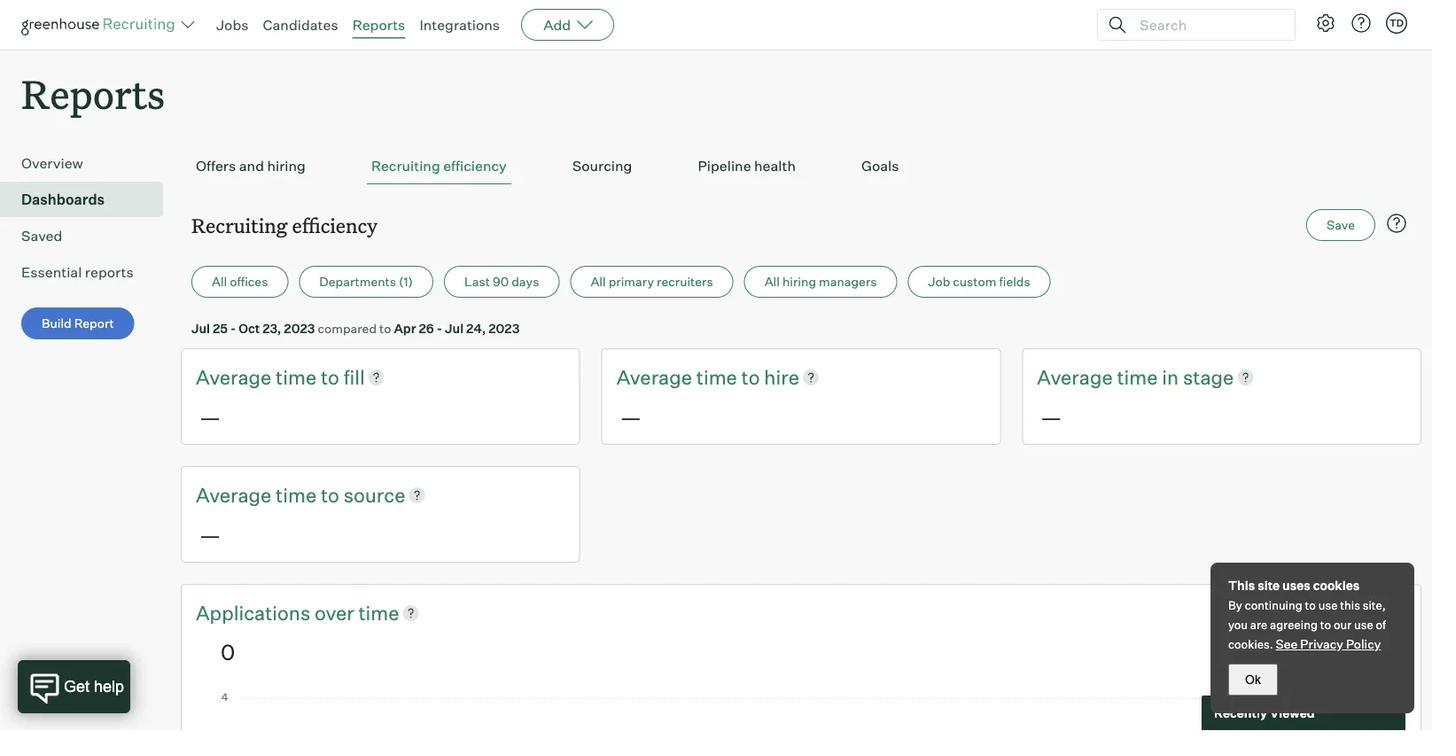Task type: locate. For each thing, give the bounding box(es) containing it.
1 horizontal spatial all
[[591, 274, 606, 290]]

this
[[1341, 598, 1361, 613]]

managers
[[819, 274, 877, 290]]

site
[[1258, 578, 1280, 594]]

24,
[[466, 321, 486, 336]]

tab list
[[191, 148, 1411, 185]]

0 horizontal spatial efficiency
[[292, 212, 378, 238]]

0 vertical spatial efficiency
[[443, 157, 507, 175]]

average
[[196, 365, 272, 389], [617, 365, 692, 389], [1038, 365, 1113, 389], [196, 483, 272, 507]]

—
[[199, 404, 221, 430], [620, 404, 642, 430], [1041, 404, 1062, 430], [199, 522, 221, 548]]

recruiters
[[657, 274, 713, 290]]

0 horizontal spatial all
[[212, 274, 227, 290]]

jul left the 24,
[[445, 321, 464, 336]]

1 horizontal spatial recruiting
[[371, 157, 440, 175]]

average link for stage
[[1038, 364, 1117, 391]]

- right 25
[[231, 321, 236, 336]]

time link left stage link
[[1117, 364, 1163, 391]]

essential
[[21, 263, 82, 281]]

jul
[[191, 321, 210, 336], [445, 321, 464, 336]]

1 horizontal spatial jul
[[445, 321, 464, 336]]

0 horizontal spatial jul
[[191, 321, 210, 336]]

time link right over
[[359, 599, 399, 626]]

td button
[[1383, 9, 1411, 37]]

continuing
[[1245, 598, 1303, 613]]

time link for fill
[[276, 364, 321, 391]]

time left source
[[276, 483, 317, 507]]

departments
[[319, 274, 396, 290]]

td button
[[1387, 12, 1408, 34]]

3 all from the left
[[765, 274, 780, 290]]

time left hire
[[697, 365, 737, 389]]

average link for hire
[[617, 364, 697, 391]]

to link
[[321, 364, 344, 391], [742, 364, 764, 391], [321, 481, 344, 509]]

— for fill
[[199, 404, 221, 430]]

to link for fill
[[321, 364, 344, 391]]

Search text field
[[1136, 12, 1279, 38]]

time
[[276, 365, 317, 389], [697, 365, 737, 389], [1117, 365, 1158, 389], [276, 483, 317, 507], [359, 600, 399, 625]]

health
[[754, 157, 796, 175]]

offices
[[230, 274, 268, 290]]

— for stage
[[1041, 404, 1062, 430]]

by
[[1229, 598, 1243, 613]]

all for all primary recruiters
[[591, 274, 606, 290]]

use left the of at bottom right
[[1355, 618, 1374, 632]]

tab list containing offers and hiring
[[191, 148, 1411, 185]]

time link for hire
[[697, 364, 742, 391]]

applications over
[[196, 600, 359, 625]]

(1)
[[399, 274, 413, 290]]

jul left 25
[[191, 321, 210, 336]]

all inside all primary recruiters button
[[591, 274, 606, 290]]

to
[[379, 321, 391, 336], [321, 365, 339, 389], [742, 365, 760, 389], [321, 483, 339, 507], [1305, 598, 1316, 613], [1321, 618, 1332, 632]]

all for all hiring managers
[[765, 274, 780, 290]]

1 horizontal spatial 2023
[[489, 321, 520, 336]]

0 vertical spatial reports
[[353, 16, 405, 34]]

all left managers
[[765, 274, 780, 290]]

average for fill
[[196, 365, 272, 389]]

reports down greenhouse recruiting "image"
[[21, 67, 165, 120]]

td
[[1390, 17, 1404, 29]]

ok
[[1246, 673, 1262, 687]]

hiring right and
[[267, 157, 306, 175]]

1 vertical spatial hiring
[[783, 274, 816, 290]]

privacy
[[1301, 637, 1344, 652]]

recruiting efficiency inside button
[[371, 157, 507, 175]]

0 horizontal spatial use
[[1319, 598, 1338, 613]]

stage
[[1183, 365, 1234, 389]]

to left apr
[[379, 321, 391, 336]]

all inside all offices button
[[212, 274, 227, 290]]

-
[[231, 321, 236, 336], [437, 321, 442, 336]]

1 horizontal spatial efficiency
[[443, 157, 507, 175]]

0
[[221, 639, 235, 666]]

add
[[544, 16, 571, 34]]

1 horizontal spatial -
[[437, 321, 442, 336]]

1 vertical spatial recruiting
[[191, 212, 288, 238]]

2023 right the 24,
[[489, 321, 520, 336]]

build report button
[[21, 308, 135, 340]]

save
[[1327, 217, 1356, 233]]

2 all from the left
[[591, 274, 606, 290]]

to down uses
[[1305, 598, 1316, 613]]

time for stage
[[1117, 365, 1158, 389]]

2 2023 from the left
[[489, 321, 520, 336]]

xychart image
[[221, 694, 1382, 731]]

1 horizontal spatial hiring
[[783, 274, 816, 290]]

0 horizontal spatial hiring
[[267, 157, 306, 175]]

reports
[[353, 16, 405, 34], [21, 67, 165, 120]]

average for stage
[[1038, 365, 1113, 389]]

all inside all hiring managers button
[[765, 274, 780, 290]]

- right 26
[[437, 321, 442, 336]]

build
[[42, 316, 71, 331]]

time for source
[[276, 483, 317, 507]]

to left source
[[321, 483, 339, 507]]

jobs link
[[216, 16, 249, 34]]

0 vertical spatial recruiting efficiency
[[371, 157, 507, 175]]

time link left hire 'link'
[[697, 364, 742, 391]]

26
[[419, 321, 434, 336]]

1 2023 from the left
[[284, 321, 315, 336]]

0 vertical spatial use
[[1319, 598, 1338, 613]]

time right over
[[359, 600, 399, 625]]

average link for fill
[[196, 364, 276, 391]]

average for hire
[[617, 365, 692, 389]]

0 horizontal spatial 2023
[[284, 321, 315, 336]]

offers and hiring
[[196, 157, 306, 175]]

configure image
[[1316, 12, 1337, 34]]

2 horizontal spatial all
[[765, 274, 780, 290]]

integrations
[[420, 16, 500, 34]]

recruiting efficiency button
[[367, 148, 511, 185]]

1 vertical spatial use
[[1355, 618, 1374, 632]]

see privacy policy
[[1276, 637, 1382, 652]]

0 horizontal spatial recruiting
[[191, 212, 288, 238]]

over link
[[315, 599, 359, 626]]

all offices
[[212, 274, 268, 290]]

hiring
[[267, 157, 306, 175], [783, 274, 816, 290]]

hiring left managers
[[783, 274, 816, 290]]

90
[[493, 274, 509, 290]]

hiring inside offers and hiring 'button'
[[267, 157, 306, 175]]

recruiting
[[371, 157, 440, 175], [191, 212, 288, 238]]

time link down '23,'
[[276, 364, 321, 391]]

all hiring managers button
[[744, 266, 898, 298]]

2 jul from the left
[[445, 321, 464, 336]]

efficiency
[[443, 157, 507, 175], [292, 212, 378, 238]]

0 horizontal spatial reports
[[21, 67, 165, 120]]

0 horizontal spatial -
[[231, 321, 236, 336]]

departments (1)
[[319, 274, 413, 290]]

1 vertical spatial efficiency
[[292, 212, 378, 238]]

use down cookies
[[1319, 598, 1338, 613]]

by continuing to use this site, you are agreeing to our use of cookies.
[[1229, 598, 1387, 652]]

0 vertical spatial recruiting
[[371, 157, 440, 175]]

0 vertical spatial hiring
[[267, 157, 306, 175]]

reports right 'candidates' link
[[353, 16, 405, 34]]

sourcing
[[573, 157, 632, 175]]

last
[[465, 274, 490, 290]]

faq image
[[1387, 213, 1408, 234]]

average time to
[[196, 365, 344, 389], [617, 365, 764, 389], [196, 483, 344, 507]]

hire link
[[764, 364, 800, 391]]

reports
[[85, 263, 134, 281]]

to link for source
[[321, 481, 344, 509]]

time link
[[276, 364, 321, 391], [697, 364, 742, 391], [1117, 364, 1163, 391], [276, 481, 321, 509], [359, 599, 399, 626]]

1 all from the left
[[212, 274, 227, 290]]

all left primary
[[591, 274, 606, 290]]

1 horizontal spatial use
[[1355, 618, 1374, 632]]

all left offices at left
[[212, 274, 227, 290]]

time left in
[[1117, 365, 1158, 389]]

2023 right '23,'
[[284, 321, 315, 336]]

departments (1) button
[[299, 266, 434, 298]]

last 90 days
[[465, 274, 539, 290]]

23,
[[263, 321, 281, 336]]

see
[[1276, 637, 1298, 652]]

greenhouse recruiting image
[[21, 14, 181, 35]]

agreeing
[[1271, 618, 1318, 632]]

recruiting efficiency
[[371, 157, 507, 175], [191, 212, 378, 238]]

time link left 'source' link
[[276, 481, 321, 509]]

time down '23,'
[[276, 365, 317, 389]]

sourcing button
[[568, 148, 637, 185]]

job custom fields button
[[908, 266, 1051, 298]]



Task type: vqa. For each thing, say whether or not it's contained in the screenshot.
Current year
no



Task type: describe. For each thing, give the bounding box(es) containing it.
last 90 days button
[[444, 266, 560, 298]]

applications
[[196, 600, 311, 625]]

integrations link
[[420, 16, 500, 34]]

goals
[[862, 157, 899, 175]]

average for source
[[196, 483, 272, 507]]

average time in
[[1038, 365, 1183, 389]]

1 horizontal spatial reports
[[353, 16, 405, 34]]

of
[[1376, 618, 1387, 632]]

candidates
[[263, 16, 338, 34]]

uses
[[1283, 578, 1311, 594]]

average time to for source
[[196, 483, 344, 507]]

average time to for fill
[[196, 365, 344, 389]]

— for hire
[[620, 404, 642, 430]]

all for all offices
[[212, 274, 227, 290]]

essential reports link
[[21, 262, 156, 283]]

primary
[[609, 274, 654, 290]]

ok button
[[1229, 664, 1278, 696]]

to link for hire
[[742, 364, 764, 391]]

in
[[1163, 365, 1179, 389]]

cookies.
[[1229, 637, 1274, 652]]

in link
[[1163, 364, 1183, 391]]

all primary recruiters
[[591, 274, 713, 290]]

policy
[[1347, 637, 1382, 652]]

1 vertical spatial reports
[[21, 67, 165, 120]]

viewed
[[1270, 706, 1315, 721]]

over
[[315, 600, 354, 625]]

fill link
[[344, 364, 365, 391]]

to left 'our' at the right bottom
[[1321, 618, 1332, 632]]

custom
[[953, 274, 997, 290]]

build report
[[42, 316, 114, 331]]

hiring inside all hiring managers button
[[783, 274, 816, 290]]

days
[[512, 274, 539, 290]]

oct
[[239, 321, 260, 336]]

overview link
[[21, 153, 156, 174]]

see privacy policy link
[[1276, 637, 1382, 652]]

this site uses cookies
[[1229, 578, 1360, 594]]

fill
[[344, 365, 365, 389]]

2 - from the left
[[437, 321, 442, 336]]

pipeline
[[698, 157, 751, 175]]

source link
[[344, 481, 406, 509]]

pipeline health button
[[694, 148, 801, 185]]

offers and hiring button
[[191, 148, 310, 185]]

saved link
[[21, 225, 156, 247]]

you
[[1229, 618, 1248, 632]]

time for fill
[[276, 365, 317, 389]]

time for hire
[[697, 365, 737, 389]]

applications link
[[196, 599, 315, 626]]

compared
[[318, 321, 377, 336]]

recently viewed
[[1215, 706, 1315, 721]]

to left hire
[[742, 365, 760, 389]]

1 vertical spatial recruiting efficiency
[[191, 212, 378, 238]]

average time to for hire
[[617, 365, 764, 389]]

jul 25 - oct 23, 2023 compared to apr 26 - jul 24, 2023
[[191, 321, 520, 336]]

1 - from the left
[[231, 321, 236, 336]]

time link for source
[[276, 481, 321, 509]]

job custom fields
[[929, 274, 1031, 290]]

candidates link
[[263, 16, 338, 34]]

dashboards link
[[21, 189, 156, 210]]

recently
[[1215, 706, 1268, 721]]

report
[[74, 316, 114, 331]]

site,
[[1363, 598, 1386, 613]]

all hiring managers
[[765, 274, 877, 290]]

1 jul from the left
[[191, 321, 210, 336]]

all offices button
[[191, 266, 288, 298]]

add button
[[521, 9, 615, 41]]

essential reports
[[21, 263, 134, 281]]

offers
[[196, 157, 236, 175]]

dashboards
[[21, 191, 105, 209]]

time link for stage
[[1117, 364, 1163, 391]]

fields
[[999, 274, 1031, 290]]

source
[[344, 483, 406, 507]]

reports link
[[353, 16, 405, 34]]

efficiency inside button
[[443, 157, 507, 175]]

cookies
[[1314, 578, 1360, 594]]

saved
[[21, 227, 62, 245]]

overview
[[21, 154, 83, 172]]

to left fill
[[321, 365, 339, 389]]

jobs
[[216, 16, 249, 34]]

our
[[1334, 618, 1352, 632]]

are
[[1251, 618, 1268, 632]]

job
[[929, 274, 951, 290]]

save button
[[1307, 209, 1376, 241]]

this
[[1229, 578, 1256, 594]]

stage link
[[1183, 364, 1234, 391]]

goals button
[[857, 148, 904, 185]]

apr
[[394, 321, 416, 336]]

hire
[[764, 365, 800, 389]]

recruiting inside button
[[371, 157, 440, 175]]

average link for source
[[196, 481, 276, 509]]

— for source
[[199, 522, 221, 548]]



